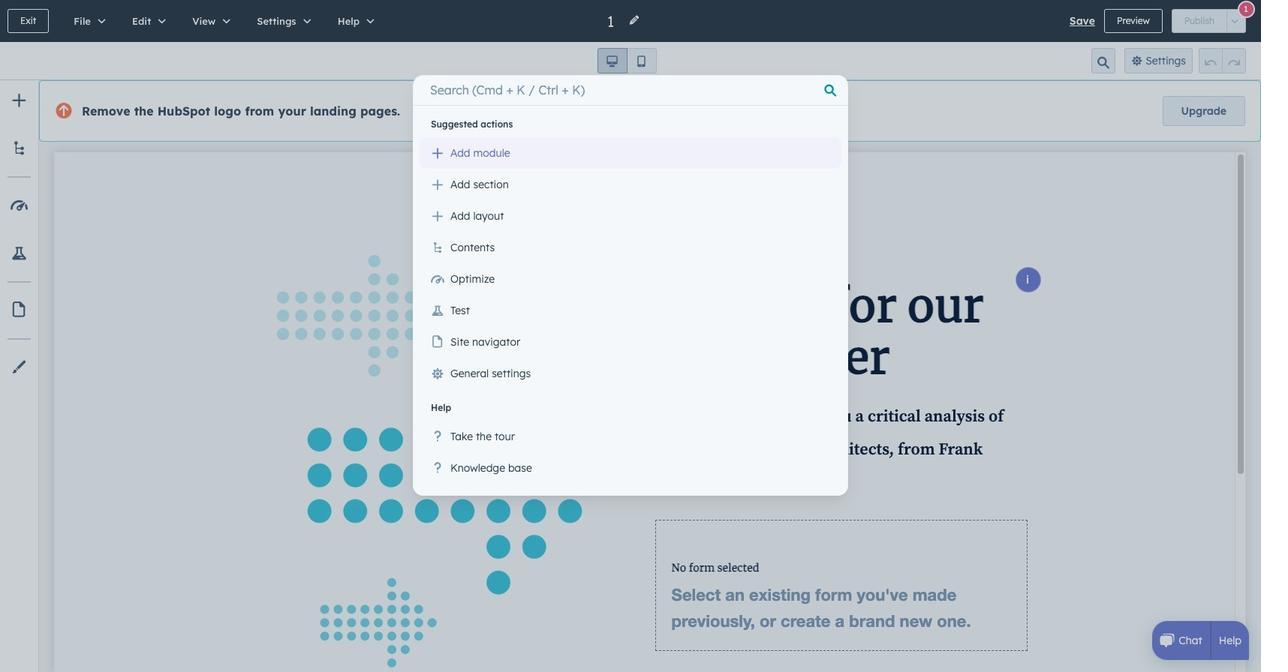 Task type: vqa. For each thing, say whether or not it's contained in the screenshot.
group
yes



Task type: locate. For each thing, give the bounding box(es) containing it.
group
[[1172, 9, 1246, 33], [597, 48, 657, 74], [1199, 48, 1246, 74]]

None field
[[606, 11, 619, 31]]



Task type: describe. For each thing, give the bounding box(es) containing it.
Search search field
[[422, 75, 839, 105]]



